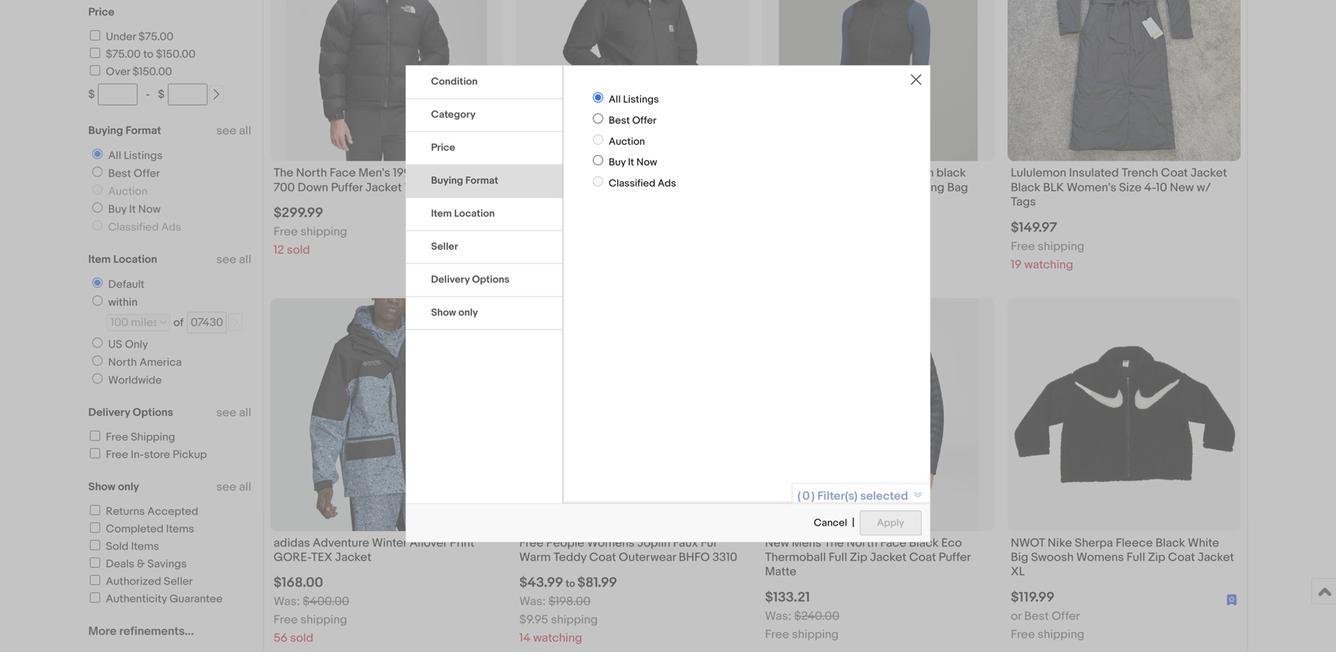 Task type: describe. For each thing, give the bounding box(es) containing it.
within
[[108, 296, 138, 309]]

North America radio
[[92, 356, 103, 366]]

shipping inside $168.00 was: $400.00 free shipping 56 sold
[[300, 613, 347, 627]]

auction for auction radio
[[609, 135, 645, 148]]

free in-store pickup
[[106, 448, 207, 462]]

$149.97 free shipping 19 watching
[[1011, 219, 1085, 272]]

$75.00 to $150.00 checkbox
[[90, 48, 100, 58]]

see all button for default
[[216, 253, 251, 267]]

1 vertical spatial show only
[[88, 480, 139, 494]]

big
[[1011, 550, 1028, 565]]

us
[[108, 338, 122, 352]]

insulated
[[1069, 166, 1119, 180]]

Classified Ads radio
[[92, 220, 103, 231]]

authenticity
[[106, 593, 167, 606]]

fleece
[[1116, 536, 1153, 550]]

see all for free shipping
[[216, 406, 251, 420]]

zip inside nwot nike sherpa fleece black white big swoosh womens full zip coat jacket xl
[[1148, 550, 1166, 565]]

face inside new mens the north face black eco thermoball full zip jacket coat puffer matte
[[880, 536, 906, 550]]

carhartt men's duck detroit winter jacket nwt 2020
[[519, 166, 709, 195]]

womens inside free people womens joplin faux fur warm teddy coat outerwear bhfo 3310
[[587, 536, 635, 550]]

only
[[125, 338, 148, 352]]

Free Shipping checkbox
[[90, 431, 100, 441]]

new inside lululemon insulated trench coat jacket black blk women's size 4-10 new w/ tags
[[1170, 180, 1194, 195]]

full inside nwot nike sherpa fleece black white big swoosh womens full zip coat jacket xl
[[1127, 550, 1145, 565]]

0 horizontal spatial delivery
[[88, 406, 130, 420]]

swoosh
[[1031, 550, 1074, 565]]

cancel button
[[813, 510, 848, 537]]

worldwide link
[[86, 373, 165, 387]]

see all button for returns accepted
[[216, 480, 251, 494]]

1 horizontal spatial delivery
[[431, 274, 470, 286]]

0 horizontal spatial options
[[133, 406, 173, 420]]

all listings for all listings radio
[[609, 93, 659, 106]]

new inside new mens the north face black eco thermoball full zip jacket coat puffer matte
[[765, 536, 789, 550]]

watching inside $43.99 to $81.99 was: $198.00 $9.95 shipping 14 watching
[[533, 631, 582, 646]]

pickup
[[173, 448, 207, 462]]

sold inside $168.00 was: $400.00 free shipping 56 sold
[[290, 631, 313, 646]]

tab list containing condition
[[406, 66, 563, 330]]

delivery options inside "tab list"
[[431, 274, 510, 286]]

1 vertical spatial seller
[[164, 575, 193, 589]]

white inside the north face men's 1996 retro nuptse 700 down puffer jacket white black nwt
[[405, 180, 436, 195]]

see all button for free shipping
[[216, 406, 251, 420]]

all for delivery options
[[239, 406, 251, 420]]

nike
[[1048, 536, 1072, 550]]

free inside $133.21 was: $240.00 free shipping
[[765, 627, 789, 642]]

1 vertical spatial item location
[[88, 253, 157, 266]]

default
[[108, 278, 145, 291]]

was: for $133.21
[[765, 609, 792, 623]]

shipping inside the $108.99 free shipping 145 sold
[[546, 225, 593, 239]]

see all for returns accepted
[[216, 480, 251, 494]]

Buy It Now radio
[[593, 155, 603, 166]]

women's
[[1067, 180, 1116, 195]]

jacket inside adidas adventure winter allover print gore-tex jacket
[[335, 550, 372, 565]]

nuptse
[[452, 166, 492, 180]]

see all for default
[[216, 253, 251, 267]]

best for best offer radio
[[609, 114, 630, 127]]

watching inside $149.97 free shipping 19 watching
[[1024, 258, 1073, 272]]

returns accepted link
[[87, 505, 198, 519]]

1 vertical spatial location
[[113, 253, 157, 266]]

mens
[[792, 536, 822, 550]]

it for buy it now option
[[628, 156, 634, 169]]

all listings link
[[86, 149, 166, 163]]

shipping inside or best offer free shipping
[[1038, 627, 1085, 642]]

free people womens joplin faux fur warm teddy coat outerwear bhfo 3310
[[519, 536, 737, 565]]

faux
[[673, 536, 698, 550]]

all for all listings option at the top left of page
[[108, 149, 121, 163]]

returns accepted
[[106, 505, 198, 519]]

0 vertical spatial format
[[126, 124, 161, 138]]

all for buying format
[[239, 124, 251, 138]]

in-
[[131, 448, 144, 462]]

&
[[137, 558, 145, 571]]

or
[[1011, 609, 1022, 623]]

12
[[274, 243, 284, 257]]

Free In-store Pickup checkbox
[[90, 448, 100, 459]]

$119.99
[[1011, 589, 1055, 606]]

$168.00
[[274, 575, 323, 591]]

america
[[139, 356, 182, 369]]

free shipping link
[[87, 431, 175, 444]]

see for returns accepted
[[216, 480, 236, 494]]

0 horizontal spatial price
[[88, 6, 114, 19]]

go image
[[230, 317, 241, 328]]

10
[[1156, 180, 1167, 195]]

$168.00 was: $400.00 free shipping 56 sold
[[274, 575, 349, 646]]

Auction radio
[[593, 134, 603, 145]]

$43.99
[[519, 575, 563, 591]]

more refinements... button
[[88, 624, 194, 639]]

black inside the north face men's 1996 retro nuptse 700 down puffer jacket white black nwt
[[439, 180, 468, 195]]

$ for 'minimum value' text box
[[88, 88, 95, 101]]

free inside $149.97 free shipping 19 watching
[[1011, 239, 1035, 254]]

nwt inside the north face men's 1996 retro nuptse 700 down puffer jacket white black nwt
[[471, 180, 497, 195]]

lululemon insulated trench coat jacket black blk women's size 4-10 new w/ tags
[[1011, 166, 1227, 209]]

buying inside "tab list"
[[431, 175, 463, 187]]

location inside "tab list"
[[454, 208, 495, 220]]

the inside new mens the north face black eco thermoball full zip jacket coat puffer matte
[[824, 536, 844, 550]]

free people womens joplin faux fur warm teddy coat outerwear bhfo 3310 link
[[519, 536, 746, 569]]

to for $150.00
[[143, 48, 153, 61]]

adidas
[[274, 536, 310, 550]]

items for sold items
[[131, 540, 159, 554]]

3310
[[713, 550, 737, 565]]

completed items
[[106, 523, 194, 536]]

black inside lululemon insulated trench coat jacket black blk women's size 4-10 new w/ tags
[[1011, 180, 1041, 195]]

1 horizontal spatial lululemon
[[834, 180, 890, 195]]

Worldwide radio
[[92, 373, 103, 384]]

thermoball
[[765, 550, 826, 565]]

best offer for best offer radio
[[609, 114, 657, 127]]

north inside new mens the north face black eco thermoball full zip jacket coat puffer matte
[[847, 536, 878, 550]]

0 horizontal spatial buying
[[88, 124, 123, 138]]

trench
[[1122, 166, 1158, 180]]

coat inside nwot nike sherpa fleece black white big swoosh womens full zip coat jacket xl
[[1168, 550, 1195, 565]]

for
[[857, 166, 871, 180]]

duck
[[602, 166, 630, 180]]

0 horizontal spatial show
[[88, 480, 115, 494]]

14
[[519, 631, 531, 646]]

matte
[[765, 565, 797, 579]]

nwot nike sherpa fleece black white big swoosh womens full zip coat jacket xl link
[[1011, 536, 1238, 583]]

print
[[450, 536, 474, 550]]

items for completed items
[[166, 523, 194, 536]]

lululemon for lululemon insulated trench coat jacket black blk women's size 4-10 new w/ tags
[[1011, 166, 1066, 180]]

white inside nwot nike sherpa fleece black white big swoosh womens full zip coat jacket xl
[[1188, 536, 1219, 550]]

sold for $108.99
[[540, 243, 564, 257]]

All Listings radio
[[92, 149, 103, 159]]

worldwide
[[108, 374, 162, 387]]

over $150.00
[[106, 65, 172, 79]]

black inside nwot nike sherpa fleece black white big swoosh womens full zip coat jacket xl
[[1156, 536, 1185, 550]]

returns
[[106, 505, 145, 519]]

all for item location
[[239, 253, 251, 267]]

0 vertical spatial item location
[[431, 208, 495, 220]]

19
[[1011, 258, 1022, 272]]

nwt inside lululemon down for it all vest in black nwt size 6/ lululemon shopping bag
[[765, 180, 791, 195]]

dialog containing condition
[[0, 0, 1336, 652]]

buy it now for buy it now option
[[609, 156, 657, 169]]

joplin
[[637, 536, 670, 550]]

buy for buy it now option
[[609, 156, 626, 169]]

best offer link
[[86, 167, 163, 181]]

1 vertical spatial $75.00
[[106, 48, 141, 61]]

teddy
[[554, 550, 587, 565]]

all listings for all listings option at the top left of page
[[108, 149, 163, 163]]

allover
[[410, 536, 447, 550]]

0 horizontal spatial delivery options
[[88, 406, 173, 420]]

see for all listings
[[216, 124, 236, 138]]

men's inside the north face men's 1996 retro nuptse 700 down puffer jacket white black nwt
[[358, 166, 390, 180]]

1 horizontal spatial buying format
[[431, 175, 498, 187]]

lululemon insulated trench coat jacket black blk women's size 4-10 new w/ tags link
[[1011, 166, 1238, 213]]

carhartt
[[519, 166, 565, 180]]

deals & savings
[[106, 558, 187, 571]]

Classified Ads radio
[[593, 176, 603, 187]]

shipping
[[131, 431, 175, 444]]

retro
[[420, 166, 449, 180]]

see for default
[[216, 253, 236, 267]]

Authorized Seller checkbox
[[90, 575, 100, 585]]

zip inside new mens the north face black eco thermoball full zip jacket coat puffer matte
[[850, 550, 867, 565]]

Sold Items checkbox
[[90, 540, 100, 550]]

in
[[924, 166, 934, 180]]

classified ads for classified ads radio
[[609, 177, 676, 190]]

format inside "tab list"
[[465, 175, 498, 187]]

size inside lululemon insulated trench coat jacket black blk women's size 4-10 new w/ tags
[[1119, 180, 1142, 195]]

$198.00
[[548, 595, 591, 609]]

the north face men's 1996 retro nuptse 700 down puffer jacket white black nwt link
[[274, 166, 500, 199]]

best offer for best offer option
[[108, 167, 160, 181]]

was: for $168.00
[[274, 595, 300, 609]]

submit price range image
[[211, 89, 222, 100]]

Maximum Value text field
[[168, 84, 207, 105]]

see all button for all listings
[[216, 124, 251, 138]]

new mens the north face black eco thermoball full zip jacket coat puffer matte
[[765, 536, 971, 579]]

gore-
[[274, 550, 311, 565]]

authorized seller
[[106, 575, 193, 589]]

down inside the north face men's 1996 retro nuptse 700 down puffer jacket white black nwt
[[298, 180, 328, 195]]

nwot
[[1011, 536, 1045, 550]]

jacket inside lululemon insulated trench coat jacket black blk women's size 4-10 new w/ tags
[[1191, 166, 1227, 180]]

default link
[[86, 278, 148, 291]]

700
[[274, 180, 295, 195]]

deals & savings link
[[87, 558, 187, 571]]

0 vertical spatial $150.00
[[156, 48, 195, 61]]

category
[[431, 109, 476, 121]]

0 horizontal spatial only
[[118, 480, 139, 494]]

shopping
[[892, 180, 945, 195]]

1 horizontal spatial show
[[431, 307, 456, 319]]

tags
[[1011, 195, 1036, 209]]

authorized seller link
[[87, 575, 193, 589]]

sold for $299.99
[[287, 243, 310, 257]]

womens inside nwot nike sherpa fleece black white big swoosh womens full zip coat jacket xl
[[1076, 550, 1124, 565]]

Best Offer radio
[[593, 113, 603, 124]]

more refinements...
[[88, 624, 194, 639]]

auction for auction option
[[108, 185, 148, 198]]

0 vertical spatial show only
[[431, 307, 478, 319]]

free in-store pickup link
[[87, 448, 207, 462]]

auction link
[[86, 185, 151, 198]]

xl
[[1011, 565, 1025, 579]]



Task type: locate. For each thing, give the bounding box(es) containing it.
1 horizontal spatial location
[[454, 208, 495, 220]]

4 see all button from the top
[[216, 480, 251, 494]]

see
[[216, 124, 236, 138], [216, 253, 236, 267], [216, 406, 236, 420], [216, 480, 236, 494]]

free inside the $108.99 free shipping 145 sold
[[519, 225, 544, 239]]

0 horizontal spatial location
[[113, 253, 157, 266]]

0 horizontal spatial item
[[88, 253, 111, 266]]

1 vertical spatial best
[[108, 167, 131, 181]]

winter inside adidas adventure winter allover print gore-tex jacket
[[372, 536, 407, 550]]

0 vertical spatial new
[[1170, 180, 1194, 195]]

1 vertical spatial new
[[765, 536, 789, 550]]

Under $75.00 checkbox
[[90, 30, 100, 41]]

free
[[274, 225, 298, 239], [519, 225, 544, 239], [1011, 239, 1035, 254], [106, 431, 128, 444], [106, 448, 128, 462], [519, 536, 544, 550], [274, 613, 298, 627], [765, 627, 789, 642], [1011, 627, 1035, 642]]

$150.00 down under $75.00
[[156, 48, 195, 61]]

only inside "tab list"
[[458, 307, 478, 319]]

more
[[88, 624, 117, 639]]

lululemon down for it all vest in black nwt size 6/ lululemon shopping bag image
[[779, 0, 978, 161]]

puffer
[[331, 180, 363, 195], [939, 550, 971, 565]]

item
[[431, 208, 452, 220], [88, 253, 111, 266]]

now inside buy it now link
[[138, 203, 161, 216]]

north up worldwide "link"
[[108, 356, 137, 369]]

free inside free people womens joplin faux fur warm teddy coat outerwear bhfo 3310
[[519, 536, 544, 550]]

jacket inside new mens the north face black eco thermoball full zip jacket coat puffer matte
[[870, 550, 907, 565]]

size left 6/
[[794, 180, 816, 195]]

north america
[[108, 356, 182, 369]]

watching right 19
[[1024, 258, 1073, 272]]

buy
[[609, 156, 626, 169], [108, 203, 127, 216]]

new
[[1170, 180, 1194, 195], [765, 536, 789, 550]]

down inside lululemon down for it all vest in black nwt size 6/ lululemon shopping bag
[[823, 166, 854, 180]]

0 horizontal spatial to
[[143, 48, 153, 61]]

best offer down all listings link
[[108, 167, 160, 181]]

listings for all listings radio
[[623, 93, 659, 106]]

1 horizontal spatial item
[[431, 208, 452, 220]]

authenticity guarantee link
[[87, 593, 223, 606]]

location down nuptse
[[454, 208, 495, 220]]

listings for all listings option at the top left of page
[[124, 149, 163, 163]]

Authenticity Guarantee checkbox
[[90, 593, 100, 603]]

coat inside new mens the north face black eco thermoball full zip jacket coat puffer matte
[[909, 550, 936, 565]]

shipping down '$108.99'
[[546, 225, 593, 239]]

0 vertical spatial options
[[472, 274, 510, 286]]

shipping down the $149.97
[[1038, 239, 1085, 254]]

0 vertical spatial classified ads
[[609, 177, 676, 190]]

2 zip from the left
[[1148, 550, 1166, 565]]

1 vertical spatial north
[[108, 356, 137, 369]]

1 horizontal spatial winter
[[674, 166, 709, 180]]

1 vertical spatial watching
[[533, 631, 582, 646]]

1 horizontal spatial show only
[[431, 307, 478, 319]]

the inside the north face men's 1996 retro nuptse 700 down puffer jacket white black nwt
[[274, 166, 293, 180]]

down up 6/
[[823, 166, 854, 180]]

0 horizontal spatial face
[[330, 166, 356, 180]]

seller down 'savings'
[[164, 575, 193, 589]]

1 see all from the top
[[216, 124, 251, 138]]

men's down buy it now option
[[568, 166, 599, 180]]

Apply submit
[[860, 511, 922, 536]]

size
[[794, 180, 816, 195], [1119, 180, 1142, 195]]

2 see all from the top
[[216, 253, 251, 267]]

jacket down apply 'submit'
[[870, 550, 907, 565]]

$9.95
[[519, 613, 548, 627]]

bag
[[947, 180, 968, 195]]

0 vertical spatial buying
[[88, 124, 123, 138]]

0 vertical spatial location
[[454, 208, 495, 220]]

free up 145
[[519, 225, 544, 239]]

shipping down $400.00
[[300, 613, 347, 627]]

2 horizontal spatial best
[[1024, 609, 1049, 623]]

0 horizontal spatial seller
[[164, 575, 193, 589]]

$400.00
[[303, 595, 349, 609]]

white right fleece
[[1188, 536, 1219, 550]]

nwt left 6/
[[765, 180, 791, 195]]

completed items link
[[87, 523, 194, 536]]

$299.99 free shipping 12 sold
[[274, 205, 347, 257]]

nwt down nuptse
[[471, 180, 497, 195]]

4 see all from the top
[[216, 480, 251, 494]]

jacket up [object undefined] image
[[1198, 550, 1234, 565]]

price inside "tab list"
[[431, 142, 455, 154]]

Default radio
[[92, 278, 103, 288]]

0 horizontal spatial auction
[[108, 185, 148, 198]]

black right fleece
[[1156, 536, 1185, 550]]

0 horizontal spatial format
[[126, 124, 161, 138]]

listings right all listings radio
[[623, 93, 659, 106]]

full inside new mens the north face black eco thermoball full zip jacket coat puffer matte
[[829, 550, 847, 565]]

1 nwt from the left
[[471, 180, 497, 195]]

location up default
[[113, 253, 157, 266]]

face inside the north face men's 1996 retro nuptse 700 down puffer jacket white black nwt
[[330, 166, 356, 180]]

lululemon up 6/
[[765, 166, 821, 180]]

over
[[106, 65, 130, 79]]

price
[[88, 6, 114, 19], [431, 142, 455, 154]]

black left eco
[[909, 536, 939, 550]]

buy right buy it now option
[[609, 156, 626, 169]]

or best offer free shipping
[[1011, 609, 1085, 642]]

it
[[874, 166, 881, 180]]

0 vertical spatial buy it now
[[609, 156, 657, 169]]

north america link
[[86, 356, 185, 369]]

0 horizontal spatial classified
[[108, 221, 159, 234]]

offer for best offer option
[[134, 167, 160, 181]]

to inside $43.99 to $81.99 was: $198.00 $9.95 shipping 14 watching
[[566, 578, 575, 590]]

nwot nike sherpa fleece black white big swoosh womens full zip coat jacket xl image
[[1008, 341, 1241, 489]]

offer inside or best offer free shipping
[[1052, 609, 1080, 623]]

1 vertical spatial format
[[465, 175, 498, 187]]

price up "retro"
[[431, 142, 455, 154]]

0 vertical spatial the
[[274, 166, 293, 180]]

1 horizontal spatial items
[[166, 523, 194, 536]]

0 vertical spatial price
[[88, 6, 114, 19]]

over $150.00 link
[[87, 65, 172, 79]]

1 vertical spatial auction
[[108, 185, 148, 198]]

of
[[173, 316, 184, 330]]

sherpa
[[1075, 536, 1113, 550]]

1 vertical spatial options
[[133, 406, 173, 420]]

best inside best offer link
[[108, 167, 131, 181]]

07430 text field
[[187, 312, 226, 334]]

buy it now for buy it now radio
[[108, 203, 161, 216]]

classified ads link
[[86, 220, 184, 234]]

new mens the north face black eco thermoball full zip jacket coat puffer matte link
[[765, 536, 992, 583]]

shipping down $119.99
[[1038, 627, 1085, 642]]

completed
[[106, 523, 164, 536]]

1 vertical spatial buy it now
[[108, 203, 161, 216]]

best offer right best offer radio
[[609, 114, 657, 127]]

it right buy it now option
[[628, 156, 634, 169]]

1 horizontal spatial buy
[[609, 156, 626, 169]]

classified for classified ads option
[[108, 221, 159, 234]]

0 horizontal spatial items
[[131, 540, 159, 554]]

0 vertical spatial watching
[[1024, 258, 1073, 272]]

authorized
[[106, 575, 161, 589]]

3 see all from the top
[[216, 406, 251, 420]]

2 vertical spatial north
[[847, 536, 878, 550]]

1 horizontal spatial buy it now
[[609, 156, 657, 169]]

0 vertical spatial items
[[166, 523, 194, 536]]

all inside lululemon down for it all vest in black nwt size 6/ lululemon shopping bag
[[884, 166, 896, 180]]

under $75.00 link
[[87, 30, 173, 44]]

Deals & Savings checkbox
[[90, 558, 100, 568]]

free down 'or'
[[1011, 627, 1035, 642]]

free people womens joplin faux fur warm teddy coat outerwear bhfo 3310 image
[[516, 298, 749, 531]]

Over $150.00 checkbox
[[90, 65, 100, 76]]

north inside the north face men's 1996 retro nuptse 700 down puffer jacket white black nwt
[[296, 166, 327, 180]]

Returns Accepted checkbox
[[90, 505, 100, 515]]

see for free shipping
[[216, 406, 236, 420]]

was: down $133.21
[[765, 609, 792, 623]]

classified ads for classified ads option
[[108, 221, 181, 234]]

nwt
[[471, 180, 497, 195], [558, 180, 584, 195], [765, 180, 791, 195]]

$299.99
[[274, 205, 323, 222]]

2 horizontal spatial north
[[847, 536, 878, 550]]

0 vertical spatial now
[[636, 156, 657, 169]]

all for all listings radio
[[609, 93, 621, 106]]

Buy It Now radio
[[92, 202, 103, 213]]

buying format up all listings link
[[88, 124, 161, 138]]

item location down nuptse
[[431, 208, 495, 220]]

1 horizontal spatial zip
[[1148, 550, 1166, 565]]

1 vertical spatial delivery options
[[88, 406, 173, 420]]

3 see all button from the top
[[216, 406, 251, 420]]

free inside $299.99 free shipping 12 sold
[[274, 225, 298, 239]]

$ for 'maximum value' 'text box'
[[158, 88, 164, 101]]

lululemon inside lululemon insulated trench coat jacket black blk women's size 4-10 new w/ tags
[[1011, 166, 1066, 180]]

zip down fleece
[[1148, 550, 1166, 565]]

watching down $9.95
[[533, 631, 582, 646]]

jacket
[[1191, 166, 1227, 180], [365, 180, 402, 195], [519, 180, 556, 195], [335, 550, 372, 565], [870, 550, 907, 565], [1198, 550, 1234, 565]]

free up 56
[[274, 613, 298, 627]]

buy it now right buy it now option
[[609, 156, 657, 169]]

best down $119.99
[[1024, 609, 1049, 623]]

1 vertical spatial $150.00
[[133, 65, 172, 79]]

auction
[[609, 135, 645, 148], [108, 185, 148, 198]]

lululemon
[[765, 166, 821, 180], [1011, 166, 1066, 180], [834, 180, 890, 195]]

1 horizontal spatial best offer
[[609, 114, 657, 127]]

$ right -
[[158, 88, 164, 101]]

-
[[146, 88, 150, 101]]

carhartt men's duck detroit winter jacket nwt 2020 image
[[548, 0, 717, 161]]

buy down auction link
[[108, 203, 127, 216]]

0 horizontal spatial the
[[274, 166, 293, 180]]

all listings right all listings radio
[[609, 93, 659, 106]]

w/
[[1197, 180, 1211, 195]]

vest
[[899, 166, 922, 180]]

shipping inside $299.99 free shipping 12 sold
[[300, 225, 347, 239]]

1 horizontal spatial buying
[[431, 175, 463, 187]]

new up thermoball
[[765, 536, 789, 550]]

1 zip from the left
[[850, 550, 867, 565]]

was: down $168.00
[[274, 595, 300, 609]]

4 see from the top
[[216, 480, 236, 494]]

sold right 12
[[287, 243, 310, 257]]

womens
[[587, 536, 635, 550], [1076, 550, 1124, 565]]

$108.99 free shipping 145 sold
[[519, 205, 593, 257]]

1 vertical spatial all
[[108, 149, 121, 163]]

winter inside carhartt men's duck detroit winter jacket nwt 2020
[[674, 166, 709, 180]]

0 vertical spatial only
[[458, 307, 478, 319]]

0 horizontal spatial ads
[[161, 221, 181, 234]]

2 full from the left
[[1127, 550, 1145, 565]]

0 vertical spatial offer
[[632, 114, 657, 127]]

refinements...
[[119, 624, 194, 639]]

puffer down eco
[[939, 550, 971, 565]]

0 horizontal spatial winter
[[372, 536, 407, 550]]

2 see all button from the top
[[216, 253, 251, 267]]

0 vertical spatial white
[[405, 180, 436, 195]]

best up auction link
[[108, 167, 131, 181]]

nwt inside carhartt men's duck detroit winter jacket nwt 2020
[[558, 180, 584, 195]]

guarantee
[[169, 593, 223, 606]]

size inside lululemon down for it all vest in black nwt size 6/ lululemon shopping bag
[[794, 180, 816, 195]]

was: inside $168.00 was: $400.00 free shipping 56 sold
[[274, 595, 300, 609]]

black inside new mens the north face black eco thermoball full zip jacket coat puffer matte
[[909, 536, 939, 550]]

0 horizontal spatial zip
[[850, 550, 867, 565]]

was: inside $43.99 to $81.99 was: $198.00 $9.95 shipping 14 watching
[[519, 595, 546, 609]]

buying
[[88, 124, 123, 138], [431, 175, 463, 187]]

jacket inside nwot nike sherpa fleece black white big swoosh womens full zip coat jacket xl
[[1198, 550, 1234, 565]]

price up under $75.00 option
[[88, 6, 114, 19]]

items up deals & savings
[[131, 540, 159, 554]]

0 horizontal spatial buying format
[[88, 124, 161, 138]]

accepted
[[147, 505, 198, 519]]

ads for classified ads radio
[[658, 177, 676, 190]]

auction right auction radio
[[609, 135, 645, 148]]

to for $81.99
[[566, 578, 575, 590]]

seller down "retro"
[[431, 241, 458, 253]]

$75.00 up $75.00 to $150.00
[[138, 30, 173, 44]]

all right all listings option at the top left of page
[[108, 149, 121, 163]]

jacket up "w/"
[[1191, 166, 1227, 180]]

1 size from the left
[[794, 180, 816, 195]]

Auction radio
[[92, 185, 103, 195]]

buying format right 1996
[[431, 175, 498, 187]]

free inside or best offer free shipping
[[1011, 627, 1035, 642]]

north
[[296, 166, 327, 180], [108, 356, 137, 369], [847, 536, 878, 550]]

Completed Items checkbox
[[90, 523, 100, 533]]

2 size from the left
[[1119, 180, 1142, 195]]

items down accepted
[[166, 523, 194, 536]]

us only link
[[86, 338, 151, 352]]

lululemon for lululemon down for it all vest in black nwt size 6/ lululemon shopping bag
[[765, 166, 821, 180]]

1 full from the left
[[829, 550, 847, 565]]

now up classified ads link
[[138, 203, 161, 216]]

2020
[[587, 180, 615, 195]]

0 horizontal spatial nwt
[[471, 180, 497, 195]]

it for buy it now radio
[[129, 203, 136, 216]]

1 horizontal spatial options
[[472, 274, 510, 286]]

all listings up best offer link
[[108, 149, 163, 163]]

north up $299.99
[[296, 166, 327, 180]]

jacket down adventure
[[335, 550, 372, 565]]

nwot nike sherpa fleece black white big swoosh womens full zip coat jacket xl
[[1011, 536, 1234, 579]]

close image
[[911, 74, 922, 85]]

0 horizontal spatial best offer
[[108, 167, 160, 181]]

was:
[[274, 595, 300, 609], [519, 595, 546, 609], [765, 609, 792, 623]]

black
[[937, 166, 966, 180]]

offer down all listings link
[[134, 167, 160, 181]]

0 horizontal spatial offer
[[134, 167, 160, 181]]

1 see from the top
[[216, 124, 236, 138]]

coat inside lululemon insulated trench coat jacket black blk women's size 4-10 new w/ tags
[[1161, 166, 1188, 180]]

1 horizontal spatial $
[[158, 88, 164, 101]]

lululemon down for
[[834, 180, 890, 195]]

seller inside "tab list"
[[431, 241, 458, 253]]

all right all listings radio
[[609, 93, 621, 106]]

all
[[239, 124, 251, 138], [884, 166, 896, 180], [239, 253, 251, 267], [239, 406, 251, 420], [239, 480, 251, 494]]

2 horizontal spatial was:
[[765, 609, 792, 623]]

jacket down "carhartt"
[[519, 180, 556, 195]]

Minimum Value text field
[[98, 84, 138, 105]]

1 vertical spatial show
[[88, 480, 115, 494]]

shipping down $240.00 at bottom right
[[792, 627, 839, 642]]

sold right 145
[[540, 243, 564, 257]]

full down fleece
[[1127, 550, 1145, 565]]

zip down apply 'submit'
[[850, 550, 867, 565]]

0 horizontal spatial now
[[138, 203, 161, 216]]

face down apply 'submit'
[[880, 536, 906, 550]]

1 vertical spatial price
[[431, 142, 455, 154]]

lululemon insulated trench coat jacket black blk women's size 4-10 new w/ tags image
[[1008, 0, 1241, 161]]

warm
[[519, 550, 551, 565]]

format up all listings link
[[126, 124, 161, 138]]

free inside $168.00 was: $400.00 free shipping 56 sold
[[274, 613, 298, 627]]

detroit
[[633, 166, 671, 180]]

north down apply 'submit'
[[847, 536, 878, 550]]

2 horizontal spatial nwt
[[765, 180, 791, 195]]

buying up all listings option at the top left of page
[[88, 124, 123, 138]]

free up warm
[[519, 536, 544, 550]]

see all button
[[216, 124, 251, 138], [216, 253, 251, 267], [216, 406, 251, 420], [216, 480, 251, 494]]

1 horizontal spatial format
[[465, 175, 498, 187]]

offer for best offer radio
[[632, 114, 657, 127]]

0 horizontal spatial womens
[[587, 536, 635, 550]]

now for buy it now option
[[636, 156, 657, 169]]

sold right 56
[[290, 631, 313, 646]]

shipping inside $149.97 free shipping 19 watching
[[1038, 239, 1085, 254]]

1 horizontal spatial classified ads
[[609, 177, 676, 190]]

$75.00 to $150.00
[[106, 48, 195, 61]]

0 horizontal spatial $
[[88, 88, 95, 101]]

jacket inside the north face men's 1996 retro nuptse 700 down puffer jacket white black nwt
[[365, 180, 402, 195]]

145
[[519, 243, 538, 257]]

down right 700
[[298, 180, 328, 195]]

was: inside $133.21 was: $240.00 free shipping
[[765, 609, 792, 623]]

0 vertical spatial ads
[[658, 177, 676, 190]]

$75.00 down under
[[106, 48, 141, 61]]

see all for all listings
[[216, 124, 251, 138]]

to down under $75.00
[[143, 48, 153, 61]]

item down "retro"
[[431, 208, 452, 220]]

0 vertical spatial classified
[[609, 177, 655, 190]]

dialog
[[0, 0, 1336, 652]]

$ down over $150.00 checkbox
[[88, 88, 95, 101]]

new mens the north face black eco thermoball full zip jacket coat puffer matte image
[[762, 298, 995, 531]]

2 men's from the left
[[568, 166, 599, 180]]

adidas adventure winter allover print gore-tex jacket
[[274, 536, 474, 565]]

jacket inside carhartt men's duck detroit winter jacket nwt 2020
[[519, 180, 556, 195]]

2 $ from the left
[[158, 88, 164, 101]]

item location up default
[[88, 253, 157, 266]]

$149.97
[[1011, 219, 1057, 236]]

1 horizontal spatial best
[[609, 114, 630, 127]]

1 horizontal spatial delivery options
[[431, 274, 510, 286]]

1 $ from the left
[[88, 88, 95, 101]]

2 nwt from the left
[[558, 180, 584, 195]]

men's inside carhartt men's duck detroit winter jacket nwt 2020
[[568, 166, 599, 180]]

the north face men's 1996 retro nuptse 700 down puffer jacket white black nwt image
[[287, 0, 487, 161]]

4-
[[1144, 180, 1156, 195]]

1 vertical spatial to
[[566, 578, 575, 590]]

best for best offer option
[[108, 167, 131, 181]]

1 horizontal spatial new
[[1170, 180, 1194, 195]]

free down $133.21
[[765, 627, 789, 642]]

$75.00 to $150.00 link
[[87, 48, 195, 61]]

sold items
[[106, 540, 159, 554]]

free right free shipping option
[[106, 431, 128, 444]]

lululemon up blk
[[1011, 166, 1066, 180]]

shipping inside $133.21 was: $240.00 free shipping
[[792, 627, 839, 642]]

1 horizontal spatial seller
[[431, 241, 458, 253]]

sold inside the $108.99 free shipping 145 sold
[[540, 243, 564, 257]]

[object undefined] image
[[1226, 595, 1238, 606]]

men's
[[358, 166, 390, 180], [568, 166, 599, 180]]

best right best offer radio
[[609, 114, 630, 127]]

0 horizontal spatial classified ads
[[108, 221, 181, 234]]

2 see from the top
[[216, 253, 236, 267]]

0 horizontal spatial north
[[108, 356, 137, 369]]

womens up outerwear
[[587, 536, 635, 550]]

jacket down 1996
[[365, 180, 402, 195]]

authenticity guarantee
[[106, 593, 223, 606]]

buy it now link
[[86, 202, 164, 216]]

tex
[[311, 550, 332, 565]]

ads for classified ads option
[[161, 221, 181, 234]]

$
[[88, 88, 95, 101], [158, 88, 164, 101]]

coat inside free people womens joplin faux fur warm teddy coat outerwear bhfo 3310
[[589, 550, 616, 565]]

puffer inside new mens the north face black eco thermoball full zip jacket coat puffer matte
[[939, 550, 971, 565]]

3 see from the top
[[216, 406, 236, 420]]

US Only radio
[[92, 338, 103, 348]]

buy for buy it now radio
[[108, 203, 127, 216]]

All Listings radio
[[593, 92, 603, 103]]

$81.99
[[577, 575, 617, 591]]

[object undefined] image
[[1226, 592, 1238, 606]]

the down the cancel
[[824, 536, 844, 550]]

bhfo
[[679, 550, 710, 565]]

shipping down $299.99
[[300, 225, 347, 239]]

sold inside $299.99 free shipping 12 sold
[[287, 243, 310, 257]]

$133.21
[[765, 589, 810, 606]]

now for buy it now radio
[[138, 203, 161, 216]]

free left in-
[[106, 448, 128, 462]]

1 vertical spatial white
[[1188, 536, 1219, 550]]

0 vertical spatial $75.00
[[138, 30, 173, 44]]

1 vertical spatial now
[[138, 203, 161, 216]]

all listings inside all listings link
[[108, 149, 163, 163]]

zip
[[850, 550, 867, 565], [1148, 550, 1166, 565]]

1 vertical spatial buy
[[108, 203, 127, 216]]

new right the 10
[[1170, 180, 1194, 195]]

all for show only
[[239, 480, 251, 494]]

sold
[[287, 243, 310, 257], [540, 243, 564, 257], [290, 631, 313, 646]]

adventure
[[313, 536, 369, 550]]

free up 19
[[1011, 239, 1035, 254]]

full down cancel button
[[829, 550, 847, 565]]

1 vertical spatial winter
[[372, 536, 407, 550]]

3 nwt from the left
[[765, 180, 791, 195]]

0 vertical spatial show
[[431, 307, 456, 319]]

lululemon down for it all vest in black nwt size 6/ lululemon shopping bag
[[765, 166, 968, 195]]

down
[[823, 166, 854, 180], [298, 180, 328, 195]]

0 vertical spatial all
[[609, 93, 621, 106]]

white
[[405, 180, 436, 195], [1188, 536, 1219, 550]]

ads right duck at the left top
[[658, 177, 676, 190]]

2 vertical spatial best
[[1024, 609, 1049, 623]]

best inside or best offer free shipping
[[1024, 609, 1049, 623]]

auction up buy it now link
[[108, 185, 148, 198]]

full
[[829, 550, 847, 565], [1127, 550, 1145, 565]]

puffer inside the north face men's 1996 retro nuptse 700 down puffer jacket white black nwt
[[331, 180, 363, 195]]

location
[[454, 208, 495, 220], [113, 253, 157, 266]]

1 see all button from the top
[[216, 124, 251, 138]]

adidas adventure winter allover print gore-tex jacket image
[[270, 298, 503, 531]]

buying right 1996
[[431, 175, 463, 187]]

1 men's from the left
[[358, 166, 390, 180]]

0 vertical spatial face
[[330, 166, 356, 180]]

within radio
[[92, 295, 103, 306]]

store
[[144, 448, 170, 462]]

womens down sherpa
[[1076, 550, 1124, 565]]

Best Offer radio
[[92, 167, 103, 177]]

was: up $9.95
[[519, 595, 546, 609]]

classified for classified ads radio
[[609, 177, 655, 190]]

free up 12
[[274, 225, 298, 239]]

$150.00 down $75.00 to $150.00
[[133, 65, 172, 79]]

0 vertical spatial item
[[431, 208, 452, 220]]

face
[[330, 166, 356, 180], [880, 536, 906, 550]]

2 vertical spatial offer
[[1052, 609, 1080, 623]]

shipping inside $43.99 to $81.99 was: $198.00 $9.95 shipping 14 watching
[[551, 613, 598, 627]]

0 horizontal spatial show only
[[88, 480, 139, 494]]

show
[[431, 307, 456, 319], [88, 480, 115, 494]]

0 horizontal spatial was:
[[274, 595, 300, 609]]

winter
[[674, 166, 709, 180], [372, 536, 407, 550]]

0 horizontal spatial lululemon
[[765, 166, 821, 180]]

0 horizontal spatial white
[[405, 180, 436, 195]]

now right duck at the left top
[[636, 156, 657, 169]]

to up $198.00
[[566, 578, 575, 590]]

listings up best offer link
[[124, 149, 163, 163]]

tab list
[[406, 66, 563, 330]]

1 horizontal spatial men's
[[568, 166, 599, 180]]



Task type: vqa. For each thing, say whether or not it's contained in the screenshot.
Default see all Button
yes



